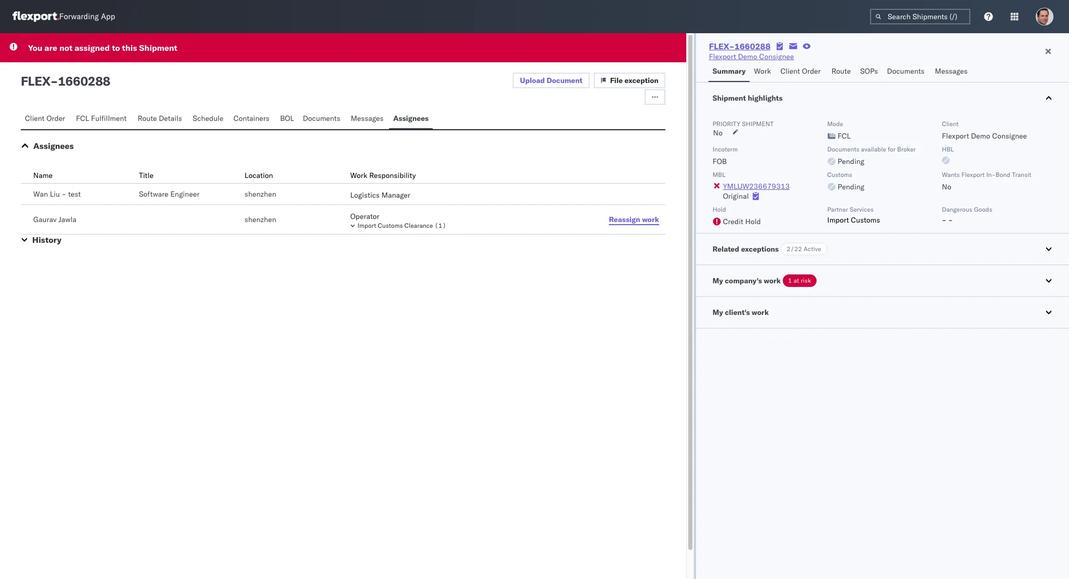 Task type: vqa. For each thing, say whether or not it's contained in the screenshot.


Task type: locate. For each thing, give the bounding box(es) containing it.
1 vertical spatial consignee
[[992, 131, 1027, 141]]

flexport inside client flexport demo consignee incoterm fob
[[942, 131, 969, 141]]

demo up the in-
[[971, 131, 991, 141]]

1 horizontal spatial shipment
[[713, 94, 746, 103]]

work left 1
[[764, 276, 781, 286]]

0 vertical spatial documents
[[887, 67, 925, 76]]

shipment up priority
[[713, 94, 746, 103]]

0 horizontal spatial messages button
[[347, 109, 389, 129]]

documents right bol button
[[303, 114, 340, 123]]

1 horizontal spatial route
[[832, 67, 851, 76]]

0 vertical spatial assignees button
[[389, 109, 433, 129]]

pending for documents available for broker
[[838, 157, 865, 166]]

1 vertical spatial pending
[[838, 182, 865, 192]]

0 vertical spatial work
[[754, 67, 771, 76]]

consignee up bond
[[992, 131, 1027, 141]]

client up hbl at the top of page
[[942, 120, 959, 128]]

client down flex
[[25, 114, 45, 123]]

0 horizontal spatial route
[[138, 114, 157, 123]]

fcl
[[76, 114, 89, 123], [838, 131, 851, 141]]

1 vertical spatial demo
[[971, 131, 991, 141]]

0 vertical spatial 1660288
[[735, 41, 771, 51]]

mode
[[827, 120, 843, 128]]

1 vertical spatial my
[[713, 308, 723, 317]]

1 horizontal spatial 1660288
[[735, 41, 771, 51]]

0 horizontal spatial assignees
[[33, 141, 74, 151]]

0 horizontal spatial shipment
[[139, 43, 177, 53]]

fcl down mode
[[838, 131, 851, 141]]

0 vertical spatial messages
[[935, 67, 968, 76]]

no down priority
[[713, 128, 723, 138]]

client order down flex
[[25, 114, 65, 123]]

1 vertical spatial shenzhen
[[245, 215, 276, 224]]

messages button
[[931, 62, 973, 82], [347, 109, 389, 129]]

clearance
[[405, 222, 433, 230]]

route details
[[138, 114, 182, 123]]

flexport down flex-
[[709, 52, 736, 61]]

client right work button
[[781, 67, 800, 76]]

documents button up the shipment highlights button
[[883, 62, 931, 82]]

1 horizontal spatial client
[[781, 67, 800, 76]]

0 vertical spatial my
[[713, 276, 723, 286]]

0 vertical spatial flexport
[[709, 52, 736, 61]]

0 vertical spatial consignee
[[759, 52, 794, 61]]

hold
[[713, 206, 726, 214], [745, 217, 761, 227]]

2 horizontal spatial client
[[942, 120, 959, 128]]

available
[[861, 145, 886, 153]]

0 vertical spatial fcl
[[76, 114, 89, 123]]

1 horizontal spatial order
[[802, 67, 821, 76]]

shipment right this
[[139, 43, 177, 53]]

file exception button
[[594, 73, 666, 88], [594, 73, 666, 88]]

customs inside partner services import customs
[[851, 216, 880, 225]]

documents down mode
[[827, 145, 860, 153]]

0 vertical spatial pending
[[838, 157, 865, 166]]

operator
[[350, 212, 380, 221]]

file
[[610, 76, 623, 85]]

1 horizontal spatial hold
[[745, 217, 761, 227]]

0 horizontal spatial 1660288
[[58, 73, 110, 89]]

client flexport demo consignee incoterm fob
[[713, 120, 1027, 166]]

0 vertical spatial client order
[[781, 67, 821, 76]]

route for route details
[[138, 114, 157, 123]]

related exceptions
[[713, 245, 779, 254]]

1 horizontal spatial consignee
[[992, 131, 1027, 141]]

order down flex - 1660288
[[46, 114, 65, 123]]

work right client's
[[752, 308, 769, 317]]

0 horizontal spatial assignees button
[[33, 141, 74, 151]]

flexport up hbl at the top of page
[[942, 131, 969, 141]]

1 vertical spatial assignees button
[[33, 141, 74, 151]]

highlights
[[748, 94, 783, 103]]

0 vertical spatial route
[[832, 67, 851, 76]]

1 vertical spatial shipment
[[713, 94, 746, 103]]

2 pending from the top
[[838, 182, 865, 192]]

order
[[802, 67, 821, 76], [46, 114, 65, 123]]

2 vertical spatial work
[[752, 308, 769, 317]]

customs down 'operator' on the top
[[378, 222, 403, 230]]

0 vertical spatial documents button
[[883, 62, 931, 82]]

client order button up highlights
[[777, 62, 828, 82]]

pending up services at top
[[838, 182, 865, 192]]

flexport. image
[[12, 11, 59, 22]]

1 horizontal spatial assignees
[[393, 114, 429, 123]]

1 at risk
[[788, 277, 811, 285]]

reassign work
[[609, 215, 659, 224]]

flexport for no
[[962, 171, 985, 179]]

partner
[[827, 206, 848, 214]]

work for work responsibility
[[350, 171, 367, 180]]

credit hold
[[723, 217, 761, 227]]

shipment highlights
[[713, 94, 783, 103]]

0 horizontal spatial order
[[46, 114, 65, 123]]

1 vertical spatial hold
[[745, 217, 761, 227]]

1 horizontal spatial documents button
[[883, 62, 931, 82]]

0 horizontal spatial documents
[[303, 114, 340, 123]]

2 shenzhen from the top
[[245, 215, 276, 224]]

hold right credit
[[745, 217, 761, 227]]

route
[[832, 67, 851, 76], [138, 114, 157, 123]]

flexport for fob
[[942, 131, 969, 141]]

0 horizontal spatial hold
[[713, 206, 726, 214]]

ymluw236679313 button
[[723, 182, 790, 191]]

0 horizontal spatial messages
[[351, 114, 384, 123]]

work up logistics
[[350, 171, 367, 180]]

route inside "button"
[[832, 67, 851, 76]]

documents up the shipment highlights button
[[887, 67, 925, 76]]

1 my from the top
[[713, 276, 723, 286]]

no
[[713, 128, 723, 138], [942, 182, 952, 192]]

containers
[[234, 114, 270, 123]]

customs up partner
[[827, 171, 853, 179]]

client order button
[[777, 62, 828, 82], [21, 109, 72, 129]]

route left sops
[[832, 67, 851, 76]]

flex-1660288
[[709, 41, 771, 51]]

documents button right bol on the left
[[299, 109, 347, 129]]

1 vertical spatial route
[[138, 114, 157, 123]]

0 vertical spatial shipment
[[139, 43, 177, 53]]

0 horizontal spatial client
[[25, 114, 45, 123]]

import down partner
[[827, 216, 849, 225]]

2/22
[[787, 245, 802, 253]]

1660288 up flexport demo consignee
[[735, 41, 771, 51]]

1 pending from the top
[[838, 157, 865, 166]]

you
[[28, 43, 42, 53]]

name
[[33, 171, 53, 180]]

services
[[850, 206, 874, 214]]

import customs clearance                (1) button
[[350, 222, 590, 230]]

messages
[[935, 67, 968, 76], [351, 114, 384, 123]]

my left company's at the right of the page
[[713, 276, 723, 286]]

location
[[245, 171, 273, 180]]

bond
[[996, 171, 1011, 179]]

1 vertical spatial documents
[[303, 114, 340, 123]]

no down wants
[[942, 182, 952, 192]]

0 horizontal spatial documents button
[[299, 109, 347, 129]]

my client's work
[[713, 308, 769, 317]]

work
[[642, 215, 659, 224], [764, 276, 781, 286], [752, 308, 769, 317]]

software engineer
[[139, 190, 200, 199]]

fcl left "fulfillment"
[[76, 114, 89, 123]]

1 vertical spatial fcl
[[838, 131, 851, 141]]

2 horizontal spatial documents
[[887, 67, 925, 76]]

my inside button
[[713, 308, 723, 317]]

shipment highlights button
[[696, 83, 1069, 114]]

work down flexport demo consignee link
[[754, 67, 771, 76]]

flexport left the in-
[[962, 171, 985, 179]]

import customs clearance                (1)
[[358, 222, 446, 230]]

1 horizontal spatial client order button
[[777, 62, 828, 82]]

summary
[[713, 67, 746, 76]]

1 vertical spatial client order button
[[21, 109, 72, 129]]

client inside client flexport demo consignee incoterm fob
[[942, 120, 959, 128]]

1 vertical spatial messages button
[[347, 109, 389, 129]]

0 vertical spatial messages button
[[931, 62, 973, 82]]

order left route "button"
[[802, 67, 821, 76]]

0 horizontal spatial no
[[713, 128, 723, 138]]

2 vertical spatial flexport
[[962, 171, 985, 179]]

mbl
[[713, 171, 726, 179]]

demo
[[738, 52, 758, 61], [971, 131, 991, 141]]

this
[[122, 43, 137, 53]]

route details button
[[133, 109, 189, 129]]

1 horizontal spatial documents
[[827, 145, 860, 153]]

1 horizontal spatial work
[[754, 67, 771, 76]]

1 vertical spatial work
[[350, 171, 367, 180]]

import
[[827, 216, 849, 225], [358, 222, 376, 230]]

sops
[[860, 67, 878, 76]]

gaurav
[[33, 215, 57, 224]]

broker
[[897, 145, 916, 153]]

0 vertical spatial order
[[802, 67, 821, 76]]

0 horizontal spatial fcl
[[76, 114, 89, 123]]

0 horizontal spatial work
[[350, 171, 367, 180]]

1 vertical spatial work
[[764, 276, 781, 286]]

1 shenzhen from the top
[[245, 190, 276, 199]]

flexport inside wants flexport in-bond transit no
[[962, 171, 985, 179]]

1 horizontal spatial fcl
[[838, 131, 851, 141]]

consignee up work button
[[759, 52, 794, 61]]

pending down documents available for broker
[[838, 157, 865, 166]]

0 horizontal spatial client order button
[[21, 109, 72, 129]]

in-
[[987, 171, 996, 179]]

client order right work button
[[781, 67, 821, 76]]

1 vertical spatial documents button
[[299, 109, 347, 129]]

work right reassign
[[642, 215, 659, 224]]

import down 'operator' on the top
[[358, 222, 376, 230]]

0 vertical spatial client order button
[[777, 62, 828, 82]]

1 vertical spatial 1660288
[[58, 73, 110, 89]]

2 my from the top
[[713, 308, 723, 317]]

wants
[[942, 171, 960, 179]]

wants flexport in-bond transit no
[[942, 171, 1032, 192]]

summary button
[[709, 62, 750, 82]]

fulfillment
[[91, 114, 127, 123]]

2 vertical spatial documents
[[827, 145, 860, 153]]

priority
[[713, 120, 741, 128]]

0 horizontal spatial client order
[[25, 114, 65, 123]]

client order
[[781, 67, 821, 76], [25, 114, 65, 123]]

for
[[888, 145, 896, 153]]

my
[[713, 276, 723, 286], [713, 308, 723, 317]]

work for my company's work
[[764, 276, 781, 286]]

documents for documents available for broker
[[827, 145, 860, 153]]

1660288
[[735, 41, 771, 51], [58, 73, 110, 89]]

upload document
[[520, 76, 583, 85]]

client order button down flex
[[21, 109, 72, 129]]

1 horizontal spatial messages
[[935, 67, 968, 76]]

my left client's
[[713, 308, 723, 317]]

title
[[139, 171, 153, 180]]

incoterm
[[713, 145, 738, 153]]

route inside button
[[138, 114, 157, 123]]

hold up credit
[[713, 206, 726, 214]]

customs down services at top
[[851, 216, 880, 225]]

demo down flex-1660288
[[738, 52, 758, 61]]

1 horizontal spatial demo
[[971, 131, 991, 141]]

1 vertical spatial assignees
[[33, 141, 74, 151]]

not
[[59, 43, 72, 53]]

1 vertical spatial no
[[942, 182, 952, 192]]

0 vertical spatial assignees
[[393, 114, 429, 123]]

at
[[794, 277, 799, 285]]

1 horizontal spatial no
[[942, 182, 952, 192]]

0 vertical spatial demo
[[738, 52, 758, 61]]

route left details
[[138, 114, 157, 123]]

0 vertical spatial shenzhen
[[245, 190, 276, 199]]

dangerous
[[942, 206, 973, 214]]

1 vertical spatial flexport
[[942, 131, 969, 141]]

shipment
[[139, 43, 177, 53], [713, 94, 746, 103]]

shenzhen
[[245, 190, 276, 199], [245, 215, 276, 224]]

fcl inside fcl fulfillment 'button'
[[76, 114, 89, 123]]

0 horizontal spatial import
[[358, 222, 376, 230]]

1 horizontal spatial import
[[827, 216, 849, 225]]

1660288 down assigned at the top left
[[58, 73, 110, 89]]

work inside button
[[754, 67, 771, 76]]



Task type: describe. For each thing, give the bounding box(es) containing it.
upload document button
[[513, 73, 590, 88]]

engineer
[[170, 190, 200, 199]]

shipment
[[742, 120, 774, 128]]

1 horizontal spatial assignees button
[[389, 109, 433, 129]]

are
[[44, 43, 57, 53]]

sops button
[[856, 62, 883, 82]]

work responsibility
[[350, 171, 416, 180]]

route for route
[[832, 67, 851, 76]]

containers button
[[229, 109, 276, 129]]

documents for the bottommost documents button
[[303, 114, 340, 123]]

details
[[159, 114, 182, 123]]

route button
[[828, 62, 856, 82]]

wan
[[33, 190, 48, 199]]

work for my client's work
[[752, 308, 769, 317]]

0 horizontal spatial consignee
[[759, 52, 794, 61]]

forwarding app
[[59, 12, 115, 22]]

test
[[68, 190, 81, 199]]

no inside wants flexport in-bond transit no
[[942, 182, 952, 192]]

1 vertical spatial client order
[[25, 114, 65, 123]]

company's
[[725, 276, 762, 286]]

1
[[788, 277, 792, 285]]

responsibility
[[369, 171, 416, 180]]

demo inside client flexport demo consignee incoterm fob
[[971, 131, 991, 141]]

bol button
[[276, 109, 299, 129]]

manager
[[382, 191, 410, 200]]

2/22 active
[[787, 245, 821, 253]]

my for my company's work
[[713, 276, 723, 286]]

exception
[[625, 76, 659, 85]]

reassign
[[609, 215, 640, 224]]

goods
[[974, 206, 993, 214]]

forwarding app link
[[12, 11, 115, 22]]

logistics manager
[[350, 191, 410, 200]]

history
[[32, 235, 61, 245]]

ymluw236679313
[[723, 182, 790, 191]]

hbl
[[942, 145, 954, 153]]

documents available for broker
[[827, 145, 916, 153]]

1 horizontal spatial messages button
[[931, 62, 973, 82]]

forwarding
[[59, 12, 99, 22]]

fob
[[713, 157, 727, 166]]

upload
[[520, 76, 545, 85]]

1 horizontal spatial client order
[[781, 67, 821, 76]]

bol
[[280, 114, 294, 123]]

import inside partner services import customs
[[827, 216, 849, 225]]

my client's work button
[[696, 297, 1069, 328]]

client's
[[725, 308, 750, 317]]

pending for customs
[[838, 182, 865, 192]]

original
[[723, 192, 749, 201]]

fcl for fcl
[[838, 131, 851, 141]]

reassign work button
[[603, 212, 666, 228]]

exceptions
[[741, 245, 779, 254]]

assignees inside button
[[393, 114, 429, 123]]

fcl fulfillment button
[[72, 109, 133, 129]]

(1)
[[435, 222, 446, 230]]

0 horizontal spatial demo
[[738, 52, 758, 61]]

shipment inside button
[[713, 94, 746, 103]]

flex-
[[709, 41, 735, 51]]

file exception
[[610, 76, 659, 85]]

documents for the top documents button
[[887, 67, 925, 76]]

gaurav jawla
[[33, 215, 76, 224]]

risk
[[801, 277, 811, 285]]

import inside button
[[358, 222, 376, 230]]

fcl fulfillment
[[76, 114, 127, 123]]

software
[[139, 190, 169, 199]]

document
[[547, 76, 583, 85]]

work button
[[750, 62, 777, 82]]

my for my client's work
[[713, 308, 723, 317]]

app
[[101, 12, 115, 22]]

jawla
[[59, 215, 76, 224]]

flexport demo consignee link
[[709, 51, 794, 62]]

fcl for fcl fulfillment
[[76, 114, 89, 123]]

my company's work
[[713, 276, 781, 286]]

flex
[[21, 73, 50, 89]]

partner services import customs
[[827, 206, 880, 225]]

history button
[[32, 235, 61, 245]]

Search Shipments (/) text field
[[870, 9, 971, 24]]

schedule
[[193, 114, 224, 123]]

customs inside button
[[378, 222, 403, 230]]

priority shipment
[[713, 120, 774, 128]]

schedule button
[[189, 109, 229, 129]]

active
[[804, 245, 821, 253]]

flexport demo consignee
[[709, 52, 794, 61]]

you are not assigned to this shipment
[[28, 43, 177, 53]]

0 vertical spatial hold
[[713, 206, 726, 214]]

consignee inside client flexport demo consignee incoterm fob
[[992, 131, 1027, 141]]

0 vertical spatial work
[[642, 215, 659, 224]]

liu
[[50, 190, 60, 199]]

dangerous goods - -
[[942, 206, 993, 225]]

0 vertical spatial no
[[713, 128, 723, 138]]

1 vertical spatial order
[[46, 114, 65, 123]]

to
[[112, 43, 120, 53]]

flex - 1660288
[[21, 73, 110, 89]]

1 vertical spatial messages
[[351, 114, 384, 123]]

flex-1660288 link
[[709, 41, 771, 51]]

assigned
[[75, 43, 110, 53]]

work for work
[[754, 67, 771, 76]]

logistics
[[350, 191, 380, 200]]



